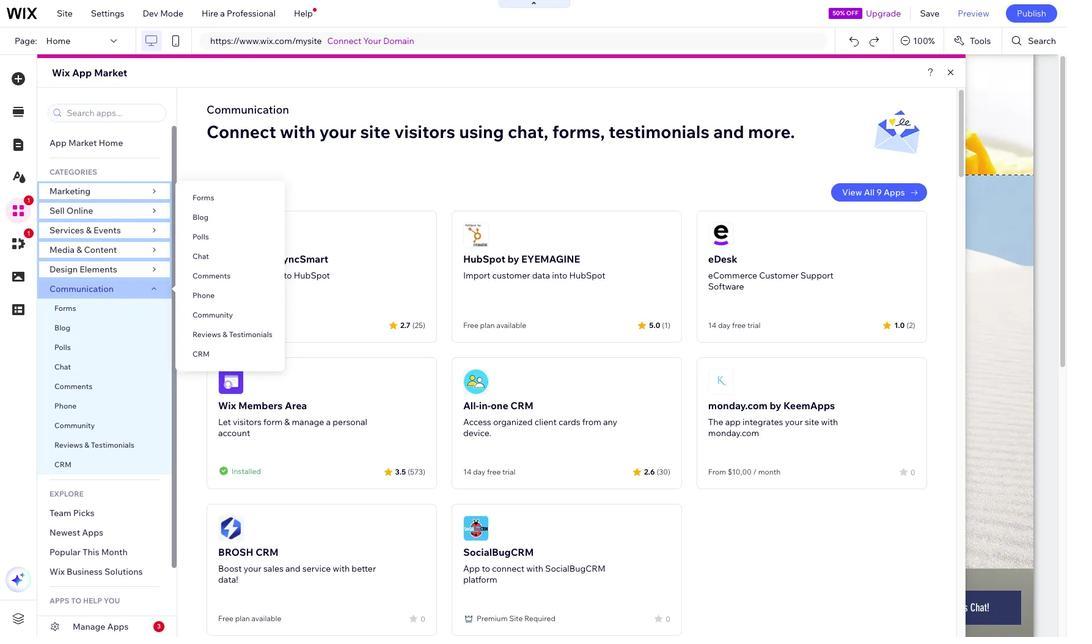 Task type: locate. For each thing, give the bounding box(es) containing it.
your
[[363, 35, 381, 46]]

&
[[86, 225, 92, 236], [76, 244, 82, 255], [223, 330, 227, 339], [284, 417, 290, 428], [84, 441, 89, 450]]

socialbugcrm
[[463, 546, 534, 559], [545, 564, 606, 575]]

categories
[[50, 167, 97, 177]]

1
[[27, 197, 31, 204], [27, 230, 31, 237]]

by for eyemagine
[[508, 253, 519, 265]]

by inside hubspot by syncsmart sync wix forms to hubspot
[[263, 253, 274, 265]]

1 1 from the top
[[27, 197, 31, 204]]

blog link down communication link
[[37, 318, 172, 338]]

2 horizontal spatial by
[[770, 400, 781, 412]]

1 vertical spatial free
[[487, 468, 501, 477]]

1 vertical spatial 14 day free trial
[[463, 468, 516, 477]]

hubspot by syncsmart logo image
[[218, 222, 244, 248]]

online
[[66, 205, 93, 216]]

0 horizontal spatial chat link
[[37, 358, 172, 377]]

1 vertical spatial comments link
[[37, 377, 172, 397]]

syncsmart
[[276, 253, 328, 265]]

1 vertical spatial polls
[[54, 343, 71, 352]]

polls link up sync
[[175, 227, 285, 247]]

1 horizontal spatial 0
[[666, 615, 670, 624]]

from for monday.com by keemapps
[[708, 468, 726, 477]]

0 vertical spatial phone
[[193, 291, 215, 300]]

1 button left media
[[6, 229, 34, 257]]

plan down the data!
[[235, 614, 250, 623]]

0 vertical spatial 14 day free trial
[[708, 321, 761, 330]]

boost
[[218, 564, 242, 575]]

0 horizontal spatial month
[[258, 321, 280, 330]]

0 horizontal spatial trial
[[502, 468, 516, 477]]

14 down software
[[708, 321, 716, 330]]

monday.com up $10,00
[[708, 428, 759, 439]]

a
[[220, 8, 225, 19], [326, 417, 331, 428]]

1 vertical spatial blog link
[[37, 318, 172, 338]]

14 day free trial down device. at bottom left
[[463, 468, 516, 477]]

polls for blog link for forms link to the left
[[54, 343, 71, 352]]

a right hire
[[220, 8, 225, 19]]

hubspot by eyemagine logo image
[[463, 222, 489, 248]]

upgrade
[[866, 8, 901, 19]]

14 down device. at bottom left
[[463, 468, 471, 477]]

testimonials for community link related to comments 'link' associated with forms link to the right
[[229, 330, 272, 339]]

community link for comments 'link' associated with forms link to the left
[[37, 416, 172, 436]]

1 horizontal spatial and
[[713, 121, 744, 142]]

1 horizontal spatial comments link
[[175, 266, 285, 286]]

0 horizontal spatial phone
[[54, 402, 77, 411]]

edesk
[[708, 253, 737, 265]]

1 horizontal spatial connect
[[327, 35, 361, 46]]

0 vertical spatial polls link
[[175, 227, 285, 247]]

0 vertical spatial free
[[732, 321, 746, 330]]

account
[[218, 428, 250, 439]]

day for ecommerce
[[718, 321, 731, 330]]

personal
[[333, 417, 367, 428]]

1 vertical spatial phone
[[54, 402, 77, 411]]

14 day free trial for ecommerce
[[708, 321, 761, 330]]

1 horizontal spatial socialbugcrm
[[545, 564, 606, 575]]

9
[[877, 187, 882, 198]]

trial down ecommerce
[[747, 321, 761, 330]]

newest apps link
[[37, 523, 172, 543]]

0 vertical spatial reviews
[[193, 330, 221, 339]]

0 vertical spatial comments link
[[175, 266, 285, 286]]

1 horizontal spatial visitors
[[394, 121, 455, 142]]

1 horizontal spatial reviews & testimonials
[[193, 330, 272, 339]]

popular this month
[[50, 547, 128, 558]]

to
[[71, 597, 81, 606]]

marketing link
[[37, 182, 172, 201]]

1 horizontal spatial month
[[758, 468, 781, 477]]

market up search apps... field in the top of the page
[[94, 67, 127, 79]]

by left syncsmart
[[263, 253, 274, 265]]

1 horizontal spatial app
[[72, 67, 92, 79]]

blog link for forms link to the right
[[175, 208, 285, 227]]

1 for second 1 button from the bottom of the page
[[27, 197, 31, 204]]

1 vertical spatial comments
[[54, 382, 92, 391]]

1 horizontal spatial testimonials
[[229, 330, 272, 339]]

0 horizontal spatial 14
[[463, 468, 471, 477]]

1 vertical spatial reviews & testimonials
[[54, 441, 134, 450]]

0 vertical spatial blog link
[[175, 208, 285, 227]]

polls link for chat link for comments 'link' associated with forms link to the left
[[37, 338, 172, 358]]

1 horizontal spatial phone
[[193, 291, 215, 300]]

1 left services
[[27, 230, 31, 237]]

visitors inside communication connect with your site visitors using chat, forms, testimonials and more.
[[394, 121, 455, 142]]

settings
[[91, 8, 124, 19]]

reviews left $30 on the bottom
[[193, 330, 221, 339]]

app up categories
[[50, 138, 67, 149]]

free plan available down customer
[[463, 321, 526, 330]]

reviews & testimonials link for community link related to comments 'link' associated with forms link to the right
[[175, 325, 285, 345]]

crm
[[207, 185, 232, 199], [193, 350, 210, 359], [511, 400, 533, 412], [54, 460, 71, 469], [256, 546, 279, 559]]

0 vertical spatial chat
[[193, 252, 209, 261]]

app up search apps... field in the top of the page
[[72, 67, 92, 79]]

monday.com
[[708, 400, 768, 412], [708, 428, 759, 439]]

data!
[[218, 575, 238, 586]]

hubspot down syncsmart
[[294, 270, 330, 281]]

0 horizontal spatial free plan available
[[218, 614, 281, 623]]

0 horizontal spatial 0
[[421, 615, 425, 624]]

explore
[[50, 490, 84, 499]]

0 vertical spatial 14
[[708, 321, 716, 330]]

day down software
[[718, 321, 731, 330]]

service
[[302, 564, 331, 575]]

1 vertical spatial community
[[54, 421, 95, 430]]

1 horizontal spatial crm link
[[175, 345, 285, 364]]

apps right 9 at right
[[884, 187, 905, 198]]

reviews & testimonials up wix members area logo
[[193, 330, 272, 339]]

0 horizontal spatial blog
[[54, 323, 70, 332]]

by
[[263, 253, 274, 265], [508, 253, 519, 265], [770, 400, 781, 412]]

preview button
[[949, 0, 999, 27]]

monday.com up app
[[708, 400, 768, 412]]

dev mode
[[143, 8, 183, 19]]

1 horizontal spatial community link
[[175, 306, 285, 325]]

by inside hubspot by eyemagine import customer data into hubspot
[[508, 253, 519, 265]]

free for in-
[[487, 468, 501, 477]]

data
[[532, 270, 550, 281]]

sell
[[50, 205, 65, 216]]

(573)
[[408, 467, 425, 476]]

0 vertical spatial free
[[463, 321, 478, 330]]

wix inside the wix members area let visitors form & manage a personal account
[[218, 400, 236, 412]]

forms,
[[552, 121, 605, 142]]

/ right $30 on the bottom
[[253, 321, 256, 330]]

1 left marketing
[[27, 197, 31, 204]]

2 vertical spatial forms
[[54, 304, 76, 313]]

month for hubspot
[[258, 321, 280, 330]]

0 for monday.com by keemapps
[[911, 468, 915, 477]]

14 day free trial down software
[[708, 321, 761, 330]]

2 horizontal spatial app
[[463, 564, 480, 575]]

crm link up wix members area logo
[[175, 345, 285, 364]]

reviews & testimonials link
[[175, 325, 285, 345], [37, 436, 172, 455]]

0 vertical spatial available
[[497, 321, 526, 330]]

site
[[57, 8, 73, 19], [509, 614, 523, 623]]

apps right leads
[[107, 622, 129, 633]]

polls for blog link related to forms link to the right
[[193, 232, 209, 241]]

hubspot up import
[[463, 253, 505, 265]]

/ for hubspot
[[253, 321, 256, 330]]

from left $30 on the bottom
[[218, 321, 236, 330]]

0 horizontal spatial forms
[[54, 304, 76, 313]]

apps up this
[[82, 527, 103, 538]]

reviews & testimonials up the explore
[[54, 441, 134, 450]]

and inside the brosh crm boost your sales and service with better data!
[[285, 564, 300, 575]]

1 monday.com from the top
[[708, 400, 768, 412]]

0 horizontal spatial reviews & testimonials
[[54, 441, 134, 450]]

home up wix app market
[[46, 35, 70, 46]]

blog link for forms link to the left
[[37, 318, 172, 338]]

0 horizontal spatial crm link
[[37, 455, 172, 475]]

chat for comments 'link' associated with forms link to the left
[[54, 362, 71, 372]]

0
[[911, 468, 915, 477], [421, 615, 425, 624], [666, 615, 670, 624]]

0 horizontal spatial visitors
[[233, 417, 262, 428]]

1 horizontal spatial trial
[[747, 321, 761, 330]]

chat
[[193, 252, 209, 261], [54, 362, 71, 372]]

(1)
[[662, 321, 670, 330]]

site
[[360, 121, 390, 142], [805, 417, 819, 428]]

/ right $10,00
[[753, 468, 757, 477]]

0 horizontal spatial by
[[263, 253, 274, 265]]

sync
[[218, 270, 238, 281]]

by up "integrates"
[[770, 400, 781, 412]]

by for syncsmart
[[263, 253, 274, 265]]

site left settings
[[57, 8, 73, 19]]

polls link down communication link
[[37, 338, 172, 358]]

crm link up the explore
[[37, 455, 172, 475]]

plan down import
[[480, 321, 495, 330]]

day
[[718, 321, 731, 330], [473, 468, 485, 477]]

& inside the wix members area let visitors form & manage a personal account
[[284, 417, 290, 428]]

0 horizontal spatial forms link
[[37, 299, 172, 318]]

month for monday.com
[[758, 468, 781, 477]]

to down syncsmart
[[284, 270, 292, 281]]

app market home
[[50, 138, 123, 149]]

available
[[497, 321, 526, 330], [251, 614, 281, 623]]

app for socialbugcrm
[[463, 564, 480, 575]]

comments for comments 'link' associated with forms link to the right
[[193, 271, 231, 281]]

0 horizontal spatial polls
[[54, 343, 71, 352]]

from left $10,00
[[708, 468, 726, 477]]

comments
[[193, 271, 231, 281], [54, 382, 92, 391]]

1 horizontal spatial apps
[[107, 622, 129, 633]]

comments link for forms link to the right
[[175, 266, 285, 286]]

free down import
[[463, 321, 478, 330]]

testimonials
[[229, 330, 272, 339], [91, 441, 134, 450]]

2 vertical spatial apps
[[107, 622, 129, 633]]

1 vertical spatial available
[[251, 614, 281, 623]]

1 horizontal spatial forms
[[193, 193, 214, 202]]

trial down organized
[[502, 468, 516, 477]]

available down sales
[[251, 614, 281, 623]]

day down device. at bottom left
[[473, 468, 485, 477]]

keemapps
[[784, 400, 835, 412]]

newest apps
[[50, 527, 103, 538]]

14 for ecommerce
[[708, 321, 716, 330]]

0 horizontal spatial phone link
[[37, 397, 172, 416]]

0 horizontal spatial reviews & testimonials link
[[37, 436, 172, 455]]

wix
[[52, 67, 70, 79], [240, 270, 255, 281], [218, 400, 236, 412], [50, 567, 65, 578]]

1 horizontal spatial blog link
[[175, 208, 285, 227]]

mode
[[160, 8, 183, 19]]

with
[[280, 121, 316, 142], [821, 417, 838, 428], [333, 564, 350, 575], [526, 564, 543, 575]]

integrates
[[743, 417, 783, 428]]

client
[[535, 417, 557, 428]]

1 horizontal spatial community
[[193, 310, 233, 320]]

forms inside hubspot by syncsmart sync wix forms to hubspot
[[257, 270, 282, 281]]

month right $30 on the bottom
[[258, 321, 280, 330]]

preview
[[958, 8, 989, 19]]

1 button
[[6, 196, 34, 224], [6, 229, 34, 257]]

free down the data!
[[218, 614, 233, 623]]

month
[[101, 547, 128, 558]]

visitors down members
[[233, 417, 262, 428]]

1 horizontal spatial from
[[708, 468, 726, 477]]

14 day free trial for in-
[[463, 468, 516, 477]]

a inside the wix members area let visitors form & manage a personal account
[[326, 417, 331, 428]]

1 button left the sell on the top of page
[[6, 196, 34, 224]]

domain
[[383, 35, 414, 46]]

community for community link related to comments 'link' associated with forms link to the right
[[193, 310, 233, 320]]

1 vertical spatial community link
[[37, 416, 172, 436]]

available down customer
[[497, 321, 526, 330]]

connect
[[492, 564, 524, 575]]

using
[[459, 121, 504, 142]]

by for keemapps
[[770, 400, 781, 412]]

to inside socialbugcrm app to connect with socialbugcrm platform
[[482, 564, 490, 575]]

0 horizontal spatial testimonials
[[91, 441, 134, 450]]

collect leads link
[[37, 611, 172, 630]]

communication inside communication connect with your site visitors using chat, forms, testimonials and more.
[[207, 103, 289, 117]]

phone for comments 'link' associated with forms link to the left
[[54, 402, 77, 411]]

1 horizontal spatial free
[[463, 321, 478, 330]]

0 vertical spatial a
[[220, 8, 225, 19]]

to inside hubspot by syncsmart sync wix forms to hubspot
[[284, 270, 292, 281]]

2 horizontal spatial 0
[[911, 468, 915, 477]]

14 day free trial
[[708, 321, 761, 330], [463, 468, 516, 477]]

1 horizontal spatial plan
[[480, 321, 495, 330]]

eyemagine
[[521, 253, 580, 265]]

1 horizontal spatial your
[[319, 121, 356, 142]]

0 vertical spatial month
[[258, 321, 280, 330]]

available for boost
[[251, 614, 281, 623]]

reviews up the explore
[[54, 441, 83, 450]]

socialbugcrm up the connect
[[463, 546, 534, 559]]

3.5
[[395, 467, 406, 476]]

hire a professional
[[202, 8, 276, 19]]

1 vertical spatial home
[[99, 138, 123, 149]]

app
[[725, 417, 741, 428]]

/ for monday.com
[[753, 468, 757, 477]]

home down search apps... field in the top of the page
[[99, 138, 123, 149]]

your inside communication connect with your site visitors using chat, forms, testimonials and more.
[[319, 121, 356, 142]]

1 horizontal spatial a
[[326, 417, 331, 428]]

comments for comments 'link' associated with forms link to the left
[[54, 382, 92, 391]]

premium
[[477, 614, 508, 623]]

wix inside wix business solutions link
[[50, 567, 65, 578]]

1 vertical spatial reviews & testimonials link
[[37, 436, 172, 455]]

site inside monday.com by keemapps the app integrates your site with monday.com
[[805, 417, 819, 428]]

plan for eyemagine
[[480, 321, 495, 330]]

wix inside hubspot by syncsmart sync wix forms to hubspot
[[240, 270, 255, 281]]

1 vertical spatial communication
[[50, 284, 116, 295]]

market up categories
[[68, 138, 97, 149]]

from
[[582, 417, 601, 428]]

blog for forms link to the right
[[193, 213, 208, 222]]

by inside monday.com by keemapps the app integrates your site with monday.com
[[770, 400, 781, 412]]

0 horizontal spatial chat
[[54, 362, 71, 372]]

communication for communication
[[50, 284, 116, 295]]

from
[[218, 321, 236, 330], [708, 468, 726, 477]]

popular
[[50, 547, 81, 558]]

socialbugcrm logo image
[[463, 516, 489, 542]]

to left the connect
[[482, 564, 490, 575]]

crm inside all-in-one crm access organized client cards from any device.
[[511, 400, 533, 412]]

connect inside communication connect with your site visitors using chat, forms, testimonials and more.
[[207, 121, 276, 142]]

forms link up 'hubspot by syncsmart logo'
[[175, 188, 285, 208]]

community link for comments 'link' associated with forms link to the right
[[175, 306, 285, 325]]

free plan available for eyemagine
[[463, 321, 526, 330]]

a right manage
[[326, 417, 331, 428]]

from $10,00 / month
[[708, 468, 781, 477]]

wix business solutions link
[[37, 562, 172, 582]]

blog link up sync
[[175, 208, 285, 227]]

1 vertical spatial app
[[50, 138, 67, 149]]

free down software
[[732, 321, 746, 330]]

you
[[104, 597, 120, 606]]

your for boost your sales and service with better data!
[[244, 564, 261, 575]]

1 horizontal spatial available
[[497, 321, 526, 330]]

1 vertical spatial polls link
[[37, 338, 172, 358]]

better
[[352, 564, 376, 575]]

0 vertical spatial site
[[57, 8, 73, 19]]

free plan available down the data!
[[218, 614, 281, 623]]

0 vertical spatial connect
[[327, 35, 361, 46]]

0 horizontal spatial community link
[[37, 416, 172, 436]]

crm link
[[175, 345, 285, 364], [37, 455, 172, 475]]

1 horizontal spatial free plan available
[[463, 321, 526, 330]]

1 horizontal spatial chat
[[193, 252, 209, 261]]

0 vertical spatial day
[[718, 321, 731, 330]]

0 vertical spatial visitors
[[394, 121, 455, 142]]

forms link down the design elements link
[[37, 299, 172, 318]]

available for eyemagine
[[497, 321, 526, 330]]

ecommerce
[[708, 270, 757, 281]]

and right sales
[[285, 564, 300, 575]]

0 vertical spatial to
[[284, 270, 292, 281]]

0 horizontal spatial reviews
[[54, 441, 83, 450]]

0 vertical spatial chat link
[[175, 247, 285, 266]]

communication
[[207, 103, 289, 117], [50, 284, 116, 295]]

polls link
[[175, 227, 285, 247], [37, 338, 172, 358]]

1 for second 1 button
[[27, 230, 31, 237]]

14
[[708, 321, 716, 330], [463, 468, 471, 477]]

your inside the brosh crm boost your sales and service with better data!
[[244, 564, 261, 575]]

2 vertical spatial app
[[463, 564, 480, 575]]

1 horizontal spatial comments
[[193, 271, 231, 281]]

0 vertical spatial polls
[[193, 232, 209, 241]]

phone link for community link related to comments 'link' associated with forms link to the right
[[175, 286, 285, 306]]

2 1 from the top
[[27, 230, 31, 237]]

chat link
[[175, 247, 285, 266], [37, 358, 172, 377]]

1 horizontal spatial reviews
[[193, 330, 221, 339]]

edesk logo image
[[708, 222, 734, 248]]

1 vertical spatial chat link
[[37, 358, 172, 377]]

chat link for comments 'link' associated with forms link to the right
[[175, 247, 285, 266]]

0 horizontal spatial your
[[244, 564, 261, 575]]

0 horizontal spatial polls link
[[37, 338, 172, 358]]

visitors left using
[[394, 121, 455, 142]]

free plan available for boost
[[218, 614, 281, 623]]

manage apps
[[73, 622, 129, 633]]

design elements link
[[37, 260, 172, 279]]

1 vertical spatial to
[[482, 564, 490, 575]]

your inside monday.com by keemapps the app integrates your site with monday.com
[[785, 417, 803, 428]]

app inside socialbugcrm app to connect with socialbugcrm platform
[[463, 564, 480, 575]]

3
[[157, 623, 161, 631]]

0 for socialbugcrm
[[666, 615, 670, 624]]

0 vertical spatial 1 button
[[6, 196, 34, 224]]

free down device. at bottom left
[[487, 468, 501, 477]]

month right $10,00
[[758, 468, 781, 477]]

comments link for forms link to the left
[[37, 377, 172, 397]]

socialbugcrm up required
[[545, 564, 606, 575]]

communication inside communication link
[[50, 284, 116, 295]]

site right premium
[[509, 614, 523, 623]]

hubspot right into
[[569, 270, 605, 281]]

by up customer
[[508, 253, 519, 265]]

and left the more. at the right top of the page
[[713, 121, 744, 142]]

communication for communication connect with your site visitors using chat, forms, testimonials and more.
[[207, 103, 289, 117]]

to
[[284, 270, 292, 281], [482, 564, 490, 575]]

app left the connect
[[463, 564, 480, 575]]

app
[[72, 67, 92, 79], [50, 138, 67, 149], [463, 564, 480, 575]]



Task type: vqa. For each thing, say whether or not it's contained in the screenshot.


Task type: describe. For each thing, give the bounding box(es) containing it.
collect
[[50, 615, 78, 626]]

100% button
[[894, 28, 944, 54]]

hubspot by eyemagine import customer data into hubspot
[[463, 253, 605, 281]]

all-in-one crm access organized client cards from any device.
[[463, 400, 617, 439]]

blog for forms link to the left
[[54, 323, 70, 332]]

site inside communication connect with your site visitors using chat, forms, testimonials and more.
[[360, 121, 390, 142]]

apps for newest apps
[[82, 527, 103, 538]]

forms for forms link to the right
[[193, 193, 214, 202]]

professional
[[227, 8, 276, 19]]

hire
[[202, 8, 218, 19]]

50%
[[833, 9, 845, 17]]

tools button
[[944, 28, 1002, 54]]

all-in-one crm logo image
[[463, 369, 489, 395]]

leads
[[80, 615, 104, 626]]

reviews & testimonials for community link associated with comments 'link' associated with forms link to the left
[[54, 441, 134, 450]]

in-
[[479, 400, 491, 412]]

2 monday.com from the top
[[708, 428, 759, 439]]

reviews for community link related to comments 'link' associated with forms link to the right
[[193, 330, 221, 339]]

wix for wix business solutions
[[50, 567, 65, 578]]

0 for brosh crm
[[421, 615, 425, 624]]

(30)
[[657, 467, 670, 476]]

form
[[263, 417, 282, 428]]

2 1 button from the top
[[6, 229, 34, 257]]

software
[[708, 281, 744, 292]]

brosh crm boost your sales and service with better data!
[[218, 546, 376, 586]]

your for connect with your site visitors using chat, forms, testimonials and more.
[[319, 121, 356, 142]]

free for ecommerce
[[732, 321, 746, 330]]

import
[[463, 270, 490, 281]]

chat,
[[508, 121, 548, 142]]

design elements
[[50, 264, 117, 275]]

services & events link
[[37, 221, 172, 240]]

community for community link associated with comments 'link' associated with forms link to the left
[[54, 421, 95, 430]]

chat link for comments 'link' associated with forms link to the left
[[37, 358, 172, 377]]

reviews & testimonials for community link related to comments 'link' associated with forms link to the right
[[193, 330, 272, 339]]

picks
[[73, 508, 95, 519]]

wix members area let visitors form & manage a personal account
[[218, 400, 367, 439]]

polls link for comments 'link' associated with forms link to the right chat link
[[175, 227, 285, 247]]

$30
[[238, 321, 251, 330]]

phone link for community link associated with comments 'link' associated with forms link to the left
[[37, 397, 172, 416]]

socialbugcrm app to connect with socialbugcrm platform
[[463, 546, 606, 586]]

3.5 (573)
[[395, 467, 425, 476]]

wix members area logo image
[[218, 369, 244, 395]]

trial for customer
[[747, 321, 761, 330]]

one
[[491, 400, 508, 412]]

tools
[[970, 35, 991, 46]]

design
[[50, 264, 78, 275]]

area
[[285, 400, 307, 412]]

1 horizontal spatial forms link
[[175, 188, 285, 208]]

all-
[[463, 400, 479, 412]]

Search apps... field
[[63, 105, 162, 122]]

connect for connect your domain
[[327, 35, 361, 46]]

plan for boost
[[235, 614, 250, 623]]

app for wix
[[72, 67, 92, 79]]

customer
[[759, 270, 799, 281]]

wix app market
[[52, 67, 127, 79]]

0 vertical spatial home
[[46, 35, 70, 46]]

team picks
[[50, 508, 95, 519]]

from for hubspot by syncsmart
[[218, 321, 236, 330]]

manage
[[292, 417, 324, 428]]

1 vertical spatial socialbugcrm
[[545, 564, 606, 575]]

apps to help you
[[50, 597, 120, 606]]

all
[[864, 187, 875, 198]]

100%
[[913, 35, 935, 46]]

visitors inside the wix members area let visitors form & manage a personal account
[[233, 417, 262, 428]]

crm link for community link associated with comments 'link' associated with forms link to the left
[[37, 455, 172, 475]]

monday.com by keemapps the app integrates your site with monday.com
[[708, 400, 838, 439]]

support
[[801, 270, 834, 281]]

50% off
[[833, 9, 859, 17]]

connect for connect with your site visitors using chat, forms, testimonials and more.
[[207, 121, 276, 142]]

2.6
[[644, 467, 655, 476]]

$10,00
[[728, 468, 752, 477]]

more.
[[748, 121, 795, 142]]

media
[[50, 244, 75, 255]]

forms for forms link to the left
[[54, 304, 76, 313]]

search button
[[1003, 28, 1067, 54]]

with inside monday.com by keemapps the app integrates your site with monday.com
[[821, 417, 838, 428]]

0 horizontal spatial app
[[50, 138, 67, 149]]

with inside the brosh crm boost your sales and service with better data!
[[333, 564, 350, 575]]

0 horizontal spatial socialbugcrm
[[463, 546, 534, 559]]

search
[[1028, 35, 1056, 46]]

reviews for community link associated with comments 'link' associated with forms link to the left
[[54, 441, 83, 450]]

view all 9 apps
[[842, 187, 905, 198]]

1 1 button from the top
[[6, 196, 34, 224]]

organized
[[493, 417, 533, 428]]

this
[[83, 547, 99, 558]]

publish button
[[1006, 4, 1057, 23]]

0 vertical spatial apps
[[884, 187, 905, 198]]

apps for manage apps
[[107, 622, 129, 633]]

publish
[[1017, 8, 1046, 19]]

with inside communication connect with your site visitors using chat, forms, testimonials and more.
[[280, 121, 316, 142]]

(2)
[[907, 321, 915, 330]]

testimonials for community link associated with comments 'link' associated with forms link to the left
[[91, 441, 134, 450]]

team picks link
[[37, 504, 172, 523]]

(25)
[[412, 321, 425, 330]]

1 vertical spatial market
[[68, 138, 97, 149]]

wix for wix app market
[[52, 67, 70, 79]]

let
[[218, 417, 231, 428]]

5.0
[[649, 321, 660, 330]]

save
[[920, 8, 940, 19]]

collect leads
[[50, 615, 104, 626]]

media & content link
[[37, 240, 172, 260]]

with inside socialbugcrm app to connect with socialbugcrm platform
[[526, 564, 543, 575]]

trial for one
[[502, 468, 516, 477]]

2.7 (25)
[[400, 321, 425, 330]]

0 vertical spatial market
[[94, 67, 127, 79]]

view
[[842, 187, 862, 198]]

14 for in-
[[463, 468, 471, 477]]

view all 9 apps link
[[831, 183, 927, 202]]

media & content
[[50, 244, 117, 255]]

https://www.wix.com/mysite
[[210, 35, 322, 46]]

into
[[552, 270, 567, 281]]

free for hubspot by eyemagine
[[463, 321, 478, 330]]

dev
[[143, 8, 158, 19]]

communication connect with your site visitors using chat, forms, testimonials and more.
[[207, 103, 795, 142]]

cards
[[559, 417, 580, 428]]

solutions
[[104, 567, 143, 578]]

1 vertical spatial site
[[509, 614, 523, 623]]

crm inside the brosh crm boost your sales and service with better data!
[[256, 546, 279, 559]]

1.0
[[894, 321, 905, 330]]

free for brosh crm
[[218, 614, 233, 623]]

reviews & testimonials link for community link associated with comments 'link' associated with forms link to the left
[[37, 436, 172, 455]]

hubspot up sync
[[218, 253, 260, 265]]

and inside communication connect with your site visitors using chat, forms, testimonials and more.
[[713, 121, 744, 142]]

brosh crm logo image
[[218, 516, 244, 542]]

crm link for community link related to comments 'link' associated with forms link to the right
[[175, 345, 285, 364]]

day for in-
[[473, 468, 485, 477]]

wix for wix members area let visitors form & manage a personal account
[[218, 400, 236, 412]]

edesk ecommerce customer support software
[[708, 253, 834, 292]]

monday.com by keemapps logo image
[[708, 369, 734, 395]]

manage
[[73, 622, 105, 633]]

chat for comments 'link' associated with forms link to the right
[[193, 252, 209, 261]]

5.0 (1)
[[649, 321, 670, 330]]

phone for comments 'link' associated with forms link to the right
[[193, 291, 215, 300]]

help
[[294, 8, 313, 19]]



